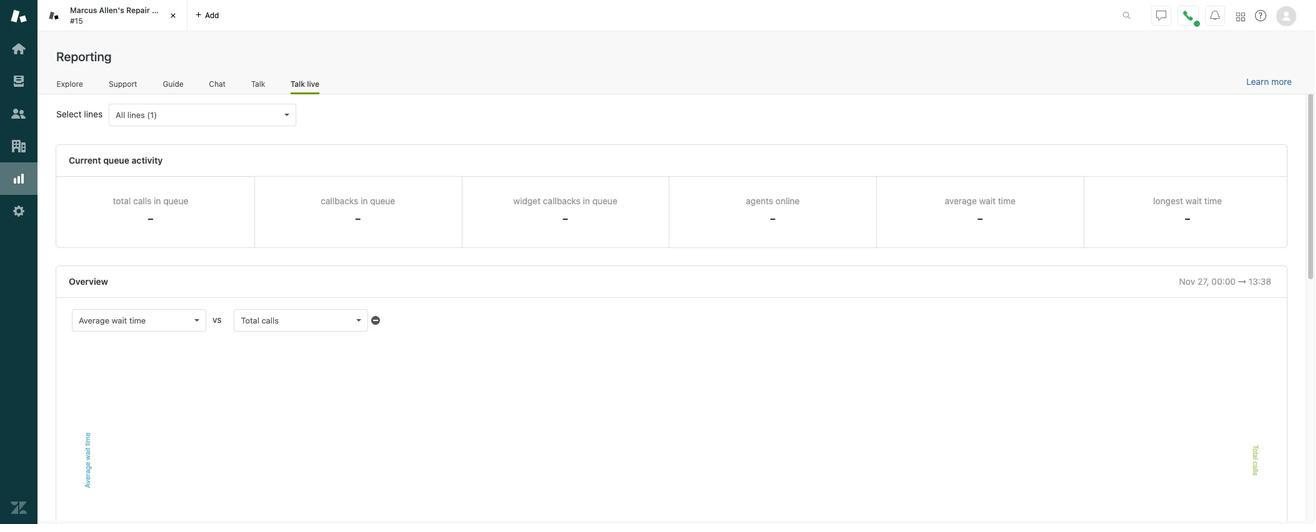 Task type: locate. For each thing, give the bounding box(es) containing it.
explore link
[[56, 79, 83, 93]]

marcus
[[70, 6, 97, 15]]

chat link
[[209, 79, 226, 93]]

learn more
[[1247, 76, 1293, 87]]

notifications image
[[1211, 10, 1221, 20]]

talk link
[[251, 79, 266, 93]]

tab containing marcus allen's repair ticket
[[38, 0, 188, 31]]

tabs tab list
[[38, 0, 1110, 31]]

explore
[[57, 79, 83, 89]]

zendesk image
[[11, 500, 27, 517]]

2 talk from the left
[[291, 79, 305, 89]]

zendesk products image
[[1237, 12, 1246, 21]]

admin image
[[11, 203, 27, 220]]

talk
[[251, 79, 265, 89], [291, 79, 305, 89]]

talk right chat
[[251, 79, 265, 89]]

1 talk from the left
[[251, 79, 265, 89]]

1 horizontal spatial talk
[[291, 79, 305, 89]]

talk inside 'link'
[[251, 79, 265, 89]]

views image
[[11, 73, 27, 89]]

allen's
[[99, 6, 124, 15]]

get started image
[[11, 41, 27, 57]]

talk left live
[[291, 79, 305, 89]]

get help image
[[1256, 10, 1267, 21]]

reporting image
[[11, 171, 27, 187]]

repair
[[126, 6, 150, 15]]

zendesk support image
[[11, 8, 27, 24]]

talk live link
[[291, 79, 320, 94]]

0 horizontal spatial talk
[[251, 79, 265, 89]]

tab
[[38, 0, 188, 31]]

talk for talk
[[251, 79, 265, 89]]

chat
[[209, 79, 226, 89]]

add
[[205, 10, 219, 20]]

organizations image
[[11, 138, 27, 154]]

reporting
[[56, 49, 112, 64]]

live
[[307, 79, 320, 89]]

support
[[109, 79, 137, 89]]



Task type: describe. For each thing, give the bounding box(es) containing it.
support link
[[108, 79, 138, 93]]

talk live
[[291, 79, 320, 89]]

customers image
[[11, 106, 27, 122]]

main element
[[0, 0, 38, 525]]

add button
[[188, 0, 227, 31]]

close image
[[167, 9, 179, 22]]

guide link
[[163, 79, 184, 93]]

guide
[[163, 79, 184, 89]]

learn more link
[[1247, 76, 1293, 88]]

more
[[1272, 76, 1293, 87]]

learn
[[1247, 76, 1270, 87]]

#15
[[70, 16, 83, 25]]

talk for talk live
[[291, 79, 305, 89]]

ticket
[[152, 6, 175, 15]]

marcus allen's repair ticket #15
[[70, 6, 175, 25]]

button displays agent's chat status as invisible. image
[[1157, 10, 1167, 20]]



Task type: vqa. For each thing, say whether or not it's contained in the screenshot.
second HOW from the bottom of the page
no



